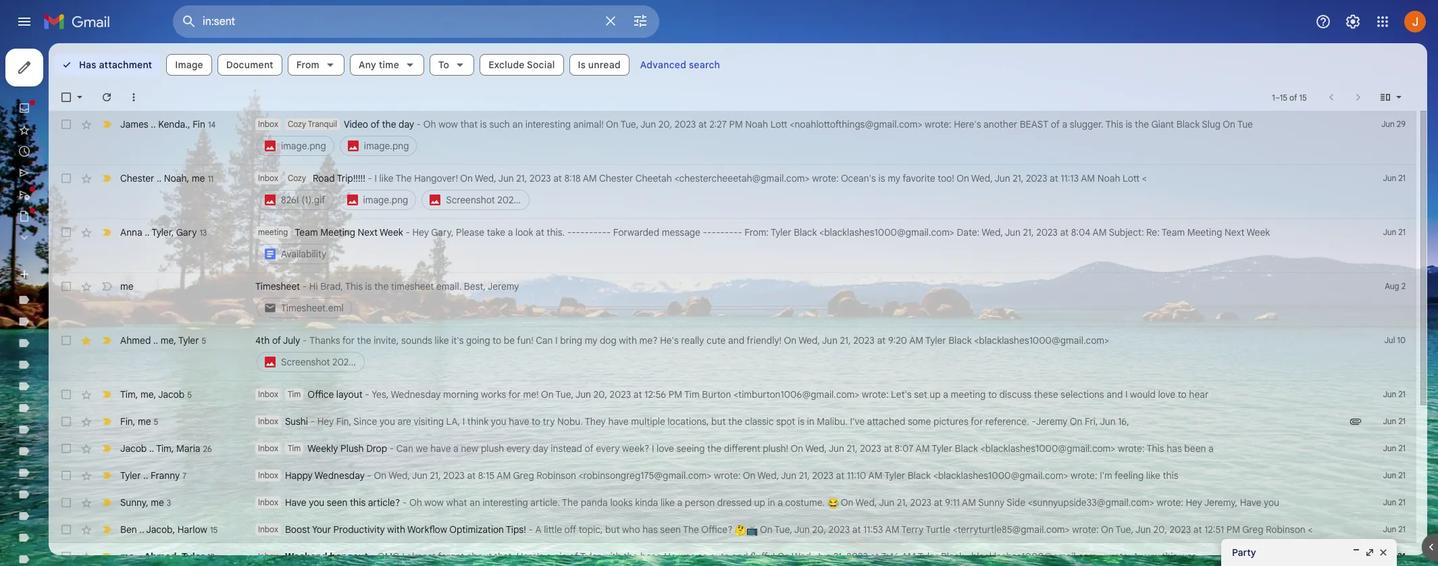 Task type: locate. For each thing, give the bounding box(es) containing it.
jun
[[640, 118, 656, 130], [1381, 119, 1395, 129], [498, 172, 514, 184], [995, 172, 1010, 184], [1383, 173, 1396, 183], [1005, 226, 1021, 238], [1383, 227, 1396, 237], [822, 334, 838, 347], [575, 388, 591, 401], [1383, 389, 1396, 399], [1100, 415, 1116, 428], [1383, 416, 1396, 426], [829, 442, 844, 455], [1383, 443, 1396, 453], [412, 469, 428, 482], [781, 469, 796, 482], [1383, 470, 1396, 480], [879, 496, 895, 509], [1383, 497, 1396, 507], [794, 523, 810, 536], [1135, 523, 1151, 536], [1383, 524, 1396, 534], [815, 551, 831, 563], [1381, 551, 1395, 561]]

1 vertical spatial my
[[585, 334, 597, 347]]

for inside cell
[[342, 334, 355, 347]]

0 horizontal spatial every
[[507, 442, 530, 455]]

friendly!
[[747, 334, 782, 347]]

0 horizontal spatial but
[[605, 523, 620, 536]]

, for james
[[188, 118, 190, 130]]

0 vertical spatial ahmed
[[120, 334, 151, 346]]

seen up your
[[327, 496, 347, 509]]

love right would
[[1158, 388, 1175, 401]]

burton
[[702, 388, 731, 401]]

tue,
[[621, 118, 638, 130], [556, 388, 574, 401], [774, 523, 792, 536], [1116, 523, 1133, 536]]

wrote: up 'feeling'
[[1118, 442, 1145, 455]]

jun 21 for hey fin, since you are visiting la, i think you have to try nobu. they have  multiple locations, but the classic spot is in malibu. i've attached some  pictures for reference. -jeremy on fri, jun 16,
[[1383, 416, 1406, 426]]

row containing sunny
[[49, 489, 1416, 516]]

1 vertical spatial wow
[[424, 496, 444, 509]]

this right brad,
[[345, 280, 363, 292]]

up right set
[[930, 388, 941, 401]]

locations,
[[668, 415, 709, 428]]

this.
[[547, 226, 565, 238]]

cute inside cell
[[707, 334, 726, 347]]

at left 11:13 at the right of page
[[1050, 172, 1058, 184]]

0 horizontal spatial next
[[358, 226, 378, 238]]

that
[[460, 118, 478, 130]]

0 horizontal spatial greg
[[513, 469, 534, 482]]

seen
[[327, 496, 347, 509], [660, 523, 681, 536]]

1 vertical spatial an
[[470, 496, 480, 509]]

about
[[467, 551, 492, 563]]

love left seeing
[[657, 442, 674, 455]]

0 horizontal spatial lott
[[770, 118, 787, 130]]

my left favorite
[[888, 172, 900, 184]]

wed, right friendly!
[[799, 334, 820, 347]]

this
[[1106, 118, 1123, 130], [345, 280, 363, 292], [1147, 442, 1164, 455]]

wow inside cell
[[439, 118, 458, 130]]

wednesday up inbox have you seen this article?
[[315, 469, 365, 482]]

noah right "2:27"
[[745, 118, 768, 130]]

1 was from the left
[[678, 551, 695, 563]]

jacob down fin , me 5
[[120, 442, 147, 454]]

2 horizontal spatial hey
[[1186, 496, 1202, 509]]

party
[[1232, 546, 1256, 559]]

my
[[888, 172, 900, 184], [585, 334, 597, 347]]

me!
[[523, 388, 539, 401]]

.. for noah
[[157, 172, 162, 184]]

advanced search button
[[635, 53, 726, 77]]

a
[[1062, 118, 1067, 130], [508, 226, 513, 238], [943, 388, 948, 401], [453, 442, 459, 455], [1208, 442, 1214, 455], [677, 496, 682, 509], [778, 496, 783, 509], [546, 551, 551, 563]]

kinda
[[635, 496, 658, 509]]

row containing ben
[[49, 516, 1416, 543]]

from:
[[744, 226, 769, 238]]

the
[[382, 118, 396, 130], [1135, 118, 1149, 130], [374, 280, 389, 292], [357, 334, 371, 347], [728, 415, 742, 428], [707, 442, 721, 455], [624, 551, 638, 563]]

.. up 'tyler .. franny 7'
[[149, 442, 154, 454]]

1 horizontal spatial day
[[533, 442, 548, 455]]

1 cozy from the top
[[288, 119, 306, 129]]

on right me!
[[541, 388, 554, 401]]

have up boost
[[285, 496, 306, 509]]

but down burton
[[711, 415, 726, 428]]

16,
[[1118, 415, 1129, 428]]

0 vertical spatial has
[[1167, 442, 1182, 455]]

oh up workflow
[[409, 496, 422, 509]]

james
[[120, 118, 148, 130]]

2:27
[[709, 118, 727, 130]]

1 horizontal spatial chester
[[599, 172, 633, 184]]

0 horizontal spatial oh
[[409, 496, 422, 509]]

tyler left 12 at the left bottom of page
[[181, 550, 205, 562]]

None search field
[[173, 5, 659, 38]]

2 every from the left
[[596, 442, 620, 455]]

the left the office?
[[683, 523, 699, 536]]

0 horizontal spatial was
[[678, 551, 695, 563]]

8 row from the top
[[49, 435, 1416, 462]]

is right brad,
[[365, 280, 372, 292]]

cozy up 826i (1).gif at the top
[[288, 173, 306, 183]]

<robinsongreg175@gmail.com>
[[579, 469, 712, 482]]

up right dressed
[[754, 496, 765, 509]]

1 row from the top
[[49, 111, 1416, 165]]

tue, right 📺 'image'
[[774, 523, 792, 536]]

jacob up me .. ahmed , tyler 12
[[146, 523, 173, 535]]

on right the plush!
[[791, 442, 803, 455]]

cell for me
[[255, 172, 1349, 212]]

11 row from the top
[[49, 516, 1416, 543]]

..
[[151, 118, 156, 130], [157, 172, 162, 184], [145, 226, 150, 238], [153, 334, 158, 346], [149, 442, 154, 454], [143, 469, 148, 481], [139, 523, 144, 535], [137, 550, 142, 562]]

tue, up "nobu."
[[556, 388, 574, 401]]

in
[[807, 415, 814, 428], [768, 496, 775, 509]]

on right hangover!
[[460, 172, 473, 184]]

was right awww
[[1180, 551, 1197, 563]]

row
[[49, 111, 1416, 165], [49, 165, 1416, 219], [49, 219, 1416, 273], [49, 273, 1416, 327], [49, 327, 1416, 381], [49, 381, 1416, 408], [49, 408, 1416, 435], [49, 435, 1416, 462], [49, 462, 1416, 489], [49, 489, 1416, 516], [49, 516, 1416, 543], [49, 543, 1416, 566]]

10
[[1397, 335, 1406, 345]]

plush
[[340, 442, 364, 455]]

am right 11:13 at the right of page
[[1081, 172, 1095, 184]]

, for jacob
[[171, 442, 174, 454]]

0 horizontal spatial 5
[[154, 416, 158, 427]]

and inside cell
[[728, 334, 744, 347]]

to left discuss
[[988, 388, 997, 401]]

at left 8:18
[[553, 172, 562, 184]]

5 cell from the top
[[255, 334, 1349, 374]]

21 for hey fin, since you are visiting la, i think you have to try nobu. they have  multiple locations, but the classic spot is in malibu. i've attached some  pictures for reference. -jeremy on fri, jun 16,
[[1398, 416, 1406, 426]]

tyler right 9:20
[[925, 334, 946, 347]]

malibu.
[[817, 415, 848, 428]]

None checkbox
[[59, 91, 73, 104], [59, 118, 73, 131], [59, 280, 73, 293], [59, 388, 73, 401], [59, 415, 73, 428], [59, 91, 73, 104], [59, 118, 73, 131], [59, 280, 73, 293], [59, 388, 73, 401], [59, 415, 73, 428]]

jeremy,
[[1204, 496, 1237, 509]]

- a little off topic, but who has seen the office?
[[526, 523, 735, 536]]

pm right "2:27"
[[729, 118, 743, 130]]

time
[[379, 59, 399, 71]]

0 vertical spatial love
[[1158, 388, 1175, 401]]

3 inbox from the top
[[258, 389, 278, 399]]

2 horizontal spatial noah
[[1097, 172, 1120, 184]]

sunny
[[120, 496, 146, 508], [978, 496, 1005, 509]]

main content
[[49, 43, 1427, 566]]

an inside cell
[[512, 118, 523, 130]]

am
[[583, 172, 597, 184], [1081, 172, 1095, 184], [1093, 226, 1107, 238], [909, 334, 923, 347], [916, 442, 930, 455], [497, 469, 511, 482], [868, 469, 883, 482], [962, 496, 976, 509], [885, 523, 899, 536], [902, 551, 916, 563]]

0 vertical spatial interesting
[[525, 118, 571, 130]]

1 vertical spatial meeting
[[951, 388, 986, 401]]

1 horizontal spatial this
[[1106, 118, 1123, 130]]

team up "availability"
[[295, 226, 318, 238]]

, for anna
[[171, 226, 174, 238]]

2023 up terry in the bottom right of the page
[[910, 496, 932, 509]]

cell for gary
[[255, 226, 1349, 266]]

1 horizontal spatial can
[[536, 334, 553, 347]]

office layout - yes, wednesday morning works for me! on tue, jun 20, 2023 at 12:56 pm tim  burton <timburton1006@gmail.com> wrote: let's set up a meeting to discuss  these selections and i would love to hear
[[308, 388, 1209, 401]]

0 horizontal spatial meeting
[[320, 226, 355, 238]]

been
[[1184, 442, 1206, 455]]

dog
[[600, 334, 617, 347]]

the left timesheet
[[374, 280, 389, 292]]

2 meeting from the left
[[1187, 226, 1222, 238]]

3 cell from the top
[[255, 226, 1349, 266]]

1 vertical spatial this
[[345, 280, 363, 292]]

7 row from the top
[[49, 408, 1416, 435]]

jacob .. tim , maria 26
[[120, 442, 212, 454]]

- oh wow what an interesting article. the panda looks kinda like a person  dressed up in a costume.
[[400, 496, 827, 509]]

7 inbox from the top
[[258, 497, 278, 507]]

11:10
[[847, 469, 866, 482]]

0 horizontal spatial <
[[1142, 172, 1147, 184]]

black down 8:07
[[908, 469, 931, 482]]

.. for ahmed
[[137, 550, 142, 562]]

5 row from the top
[[49, 327, 1416, 381]]

wrote: down <sunnyupside33@gmail.com>
[[1072, 523, 1099, 536]]

wed,
[[475, 172, 496, 184], [971, 172, 993, 184], [982, 226, 1003, 238], [799, 334, 820, 347], [805, 442, 827, 455], [389, 469, 410, 482], [757, 469, 779, 482], [855, 496, 877, 509], [792, 551, 813, 563]]

main menu image
[[16, 14, 32, 30]]

tim
[[120, 388, 136, 400], [684, 388, 700, 401], [288, 389, 301, 399], [156, 442, 171, 454], [288, 443, 301, 453]]

1 have from the left
[[285, 496, 306, 509]]

1 cell from the top
[[255, 118, 1349, 158]]

1 vertical spatial hey
[[317, 415, 334, 428]]

black right from:
[[794, 226, 817, 238]]

🤔 image
[[735, 525, 746, 536]]

so
[[698, 551, 708, 563]]

0 vertical spatial pm
[[729, 118, 743, 130]]

10 row from the top
[[49, 489, 1416, 516]]

cozy for cozy tranquil
[[288, 119, 306, 129]]

of
[[371, 118, 380, 130], [1051, 118, 1060, 130], [272, 334, 281, 347], [585, 442, 594, 455], [569, 551, 578, 563]]

21, up costume.
[[799, 469, 810, 482]]

29
[[1397, 119, 1406, 129]]

1 horizontal spatial 5
[[187, 389, 192, 400]]

aug 2
[[1385, 281, 1406, 291]]

1 horizontal spatial have
[[1240, 496, 1261, 509]]

jun 21
[[1383, 173, 1406, 183], [1383, 227, 1406, 237], [1383, 389, 1406, 399], [1383, 416, 1406, 426], [1383, 443, 1406, 453], [1383, 470, 1406, 480], [1383, 497, 1406, 507], [1383, 524, 1406, 534], [1381, 551, 1406, 561]]

1 vertical spatial but
[[605, 523, 620, 536]]

2 vertical spatial for
[[971, 415, 983, 428]]

4th
[[255, 334, 270, 347]]

jeremy down these
[[1036, 415, 1068, 428]]

2 row from the top
[[49, 165, 1416, 219]]

21, left 8:15
[[430, 469, 441, 482]]

row containing ahmed
[[49, 327, 1416, 381]]

11
[[208, 173, 214, 183]]

0 vertical spatial and
[[728, 334, 744, 347]]

meeting
[[320, 226, 355, 238], [1187, 226, 1222, 238]]

1 vertical spatial cute
[[710, 551, 729, 563]]

0 horizontal spatial pm
[[669, 388, 682, 401]]

black right 9:20
[[948, 334, 972, 347]]

1 vertical spatial for
[[508, 388, 521, 401]]

row containing chester
[[49, 165, 1416, 219]]

i right week?
[[652, 442, 654, 455]]

cell containing video of the day
[[255, 118, 1349, 158]]

1 horizontal spatial in
[[807, 415, 814, 428]]

12 row from the top
[[49, 543, 1416, 566]]

0 horizontal spatial meeting
[[258, 227, 288, 237]]

1 horizontal spatial next
[[1225, 226, 1245, 238]]

0 horizontal spatial an
[[470, 496, 480, 509]]

0 vertical spatial meeting
[[258, 227, 288, 237]]

person
[[685, 496, 715, 509]]

cell containing road trip!!!!!
[[255, 172, 1349, 212]]

team
[[295, 226, 318, 238], [1162, 226, 1185, 238]]

0 horizontal spatial my
[[585, 334, 597, 347]]

.. right ben at the left
[[139, 523, 144, 535]]

team right re:
[[1162, 226, 1185, 238]]

1 horizontal spatial has
[[1167, 442, 1182, 455]]

9 row from the top
[[49, 462, 1416, 489]]

toggle split pane mode image
[[1379, 91, 1392, 104]]

has right who
[[643, 523, 658, 536]]

happy
[[285, 469, 313, 482]]

am right 8:15
[[497, 469, 511, 482]]

chester .. noah , me 11
[[120, 172, 214, 184]]

0 vertical spatial wednesday
[[391, 388, 441, 401]]

2023 left 11:13 at the right of page
[[1026, 172, 1047, 184]]

cell for tyler
[[255, 334, 1349, 374]]

0 horizontal spatial have
[[430, 442, 451, 455]]

1 vertical spatial robinson
[[1266, 523, 1305, 536]]

4 cell from the top
[[255, 280, 1349, 320]]

to left be
[[493, 334, 501, 347]]

1 vertical spatial wednesday
[[315, 469, 365, 482]]

1 vertical spatial jacob
[[120, 442, 147, 454]]

here's left "another"
[[954, 118, 981, 130]]

1 horizontal spatial 15
[[1299, 92, 1307, 102]]

6 inbox from the top
[[258, 470, 278, 480]]

sunny left side
[[978, 496, 1005, 509]]

0 horizontal spatial can
[[396, 442, 413, 455]]

0 horizontal spatial has
[[643, 523, 658, 536]]

greg up article.
[[513, 469, 534, 482]]

jacob
[[158, 388, 185, 400], [120, 442, 147, 454], [146, 523, 173, 535]]

me down ben at the left
[[120, 550, 134, 562]]

was left so
[[678, 551, 695, 563]]

hey left fin,
[[317, 415, 334, 428]]

tyler down pictures
[[932, 442, 952, 455]]

the right video
[[382, 118, 396, 130]]

0 horizontal spatial robinson
[[536, 469, 576, 482]]

pop out image
[[1364, 547, 1375, 558]]

and left friendly!
[[728, 334, 744, 347]]

0 vertical spatial lott
[[770, 118, 787, 130]]

like
[[379, 172, 394, 184], [435, 334, 449, 347], [1146, 469, 1160, 482], [661, 496, 675, 509]]

2023 up "😂" image
[[812, 469, 834, 482]]

4 inbox from the top
[[258, 416, 278, 426]]

1 horizontal spatial the
[[562, 496, 578, 509]]

has attachment image
[[1349, 415, 1362, 428]]

20, inside cell
[[658, 118, 672, 130]]

best,
[[464, 280, 486, 292]]

row containing james
[[49, 111, 1416, 165]]

this right slugger.
[[1106, 118, 1123, 130]]

1 vertical spatial and
[[1107, 388, 1123, 401]]

0 horizontal spatial week
[[380, 226, 403, 238]]

3 row from the top
[[49, 219, 1416, 273]]

wed, down the plush!
[[757, 469, 779, 482]]

omg
[[377, 551, 400, 563]]

every right plush
[[507, 442, 530, 455]]

cell
[[255, 118, 1349, 158], [255, 172, 1349, 212], [255, 226, 1349, 266], [255, 280, 1349, 320], [255, 334, 1349, 374]]

jeremy right best,
[[488, 280, 519, 292]]

have right we
[[430, 442, 451, 455]]

me?
[[639, 334, 658, 347]]

0 vertical spatial day
[[399, 118, 414, 130]]

.. for tim
[[149, 442, 154, 454]]

inbox
[[258, 119, 278, 129], [258, 173, 278, 183], [258, 389, 278, 399], [258, 416, 278, 426], [258, 443, 278, 453], [258, 470, 278, 480], [258, 497, 278, 507], [258, 524, 278, 534]]

0 vertical spatial hey
[[412, 226, 429, 238]]

navigation
[[0, 43, 162, 566]]

5 down tim , me , jacob 5 on the left bottom of the page
[[154, 416, 158, 427]]

a
[[535, 523, 541, 536]]

sunny , me 3
[[120, 496, 171, 508]]

2 have from the left
[[1240, 496, 1261, 509]]

0 horizontal spatial hey
[[317, 415, 334, 428]]

1 horizontal spatial meeting
[[1187, 226, 1222, 238]]

greg
[[513, 469, 534, 482], [1242, 523, 1263, 536]]

📺 image
[[746, 525, 758, 536]]

1 vertical spatial here's
[[517, 551, 544, 563]]

6 row from the top
[[49, 381, 1416, 408]]

0 vertical spatial cozy
[[288, 119, 306, 129]]

cell containing team meeting next week
[[255, 226, 1349, 266]]

to left hear
[[1178, 388, 1187, 401]]

multiple
[[631, 415, 665, 428]]

at left 8:15
[[467, 469, 476, 482]]

image.png for road trip!!!!!
[[363, 194, 408, 206]]

0 horizontal spatial for
[[342, 334, 355, 347]]

1 vertical spatial has
[[643, 523, 658, 536]]

black left the slug
[[1176, 118, 1200, 130]]

20, up they
[[593, 388, 607, 401]]

13
[[200, 227, 207, 237]]

chester down the 'james'
[[120, 172, 154, 184]]

pm right 12:56
[[669, 388, 682, 401]]

2 horizontal spatial 5
[[202, 335, 206, 345]]

at
[[698, 118, 707, 130], [553, 172, 562, 184], [1050, 172, 1058, 184], [536, 226, 544, 238], [1060, 226, 1069, 238], [877, 334, 886, 347], [633, 388, 642, 401], [884, 442, 892, 455], [467, 469, 476, 482], [836, 469, 844, 482], [934, 496, 943, 509], [852, 523, 861, 536], [1193, 523, 1202, 536], [870, 551, 879, 563]]

1 horizontal spatial but
[[711, 415, 726, 428]]

2 cell from the top
[[255, 172, 1349, 212]]

<terryturtle85@gmail.com>
[[953, 523, 1070, 536]]

cell containing 4th of july
[[255, 334, 1349, 374]]

2 vertical spatial the
[[683, 523, 699, 536]]

, for chester
[[187, 172, 189, 184]]

am right "8:04"
[[1093, 226, 1107, 238]]

None checkbox
[[59, 172, 73, 185], [59, 226, 73, 239], [59, 334, 73, 347], [59, 442, 73, 455], [59, 469, 73, 482], [59, 496, 73, 509], [59, 523, 73, 536], [59, 550, 73, 563], [59, 172, 73, 185], [59, 226, 73, 239], [59, 334, 73, 347], [59, 442, 73, 455], [59, 469, 73, 482], [59, 496, 73, 509], [59, 523, 73, 536], [59, 550, 73, 563]]

he
[[664, 551, 676, 563]]

0 horizontal spatial jeremy
[[488, 280, 519, 292]]

have right they
[[608, 415, 629, 428]]

pic
[[554, 551, 567, 563]]

tim , me , jacob 5
[[120, 388, 192, 400]]

1 horizontal spatial oh
[[423, 118, 436, 130]]

for right pictures
[[971, 415, 983, 428]]

weekly
[[308, 442, 338, 455]]

< inside cell
[[1142, 172, 1147, 184]]

7:46
[[881, 551, 899, 563]]

1 meeting from the left
[[320, 226, 355, 238]]

ocean's
[[841, 172, 876, 184]]

wow
[[439, 118, 458, 130], [424, 496, 444, 509]]

jun 21 for omg i almost forgot about that. here's a pic of tyler with the bear. he was  so cute and fluffy! on wed, jun 21, 2023 at 7:46 am tyler black  <blacklashes1000@gmail.com> wrote: awww this was
[[1381, 551, 1406, 561]]

1 horizontal spatial for
[[508, 388, 521, 401]]

8 inbox from the top
[[258, 524, 278, 534]]

5 inside tim , me , jacob 5
[[187, 389, 192, 400]]

15 inside ben .. jacob , harlow 15
[[210, 524, 218, 535]]

up
[[930, 388, 941, 401], [754, 496, 765, 509]]

0 horizontal spatial have
[[285, 496, 306, 509]]

minimize image
[[1351, 547, 1362, 558]]

21 for yes, wednesday morning works for me! on tue, jun 20, 2023 at 12:56 pm tim  burton <timburton1006@gmail.com> wrote: let's set up a meeting to discuss  these selections and i would love to hear
[[1398, 389, 1406, 399]]

1 vertical spatial 5
[[187, 389, 192, 400]]

0 horizontal spatial fin
[[120, 415, 133, 427]]

0 vertical spatial an
[[512, 118, 523, 130]]

cute right really
[[707, 334, 726, 347]]

1 horizontal spatial team
[[1162, 226, 1185, 238]]

1 horizontal spatial robinson
[[1266, 523, 1305, 536]]

slug
[[1202, 118, 1221, 130]]

think
[[467, 415, 488, 428]]

what
[[446, 496, 467, 509]]

0 horizontal spatial team
[[295, 226, 318, 238]]

hangout
[[330, 551, 368, 563]]

0 horizontal spatial in
[[768, 496, 775, 509]]

in left costume.
[[768, 496, 775, 509]]

-
[[417, 118, 421, 130], [368, 172, 372, 184], [406, 226, 410, 238], [567, 226, 572, 238], [572, 226, 576, 238], [576, 226, 580, 238], [580, 226, 585, 238], [585, 226, 589, 238], [589, 226, 593, 238], [593, 226, 598, 238], [598, 226, 602, 238], [602, 226, 606, 238], [606, 226, 611, 238], [703, 226, 707, 238], [707, 226, 712, 238], [712, 226, 716, 238], [716, 226, 720, 238], [720, 226, 725, 238], [725, 226, 729, 238], [729, 226, 733, 238], [733, 226, 738, 238], [738, 226, 742, 238], [302, 280, 307, 292], [303, 334, 307, 347], [365, 388, 369, 401], [310, 415, 315, 428], [1032, 415, 1036, 428], [390, 442, 394, 455], [367, 469, 372, 482], [402, 496, 407, 509], [528, 523, 533, 536], [371, 551, 375, 563]]

a left new
[[453, 442, 459, 455]]

image.png down 'trip!!!!!'
[[363, 194, 408, 206]]

5 inside ahmed .. me , tyler 5
[[202, 335, 206, 345]]

inbox inside inbox happy wednesday - on wed, jun 21, 2023 at 8:15 am greg robinson <robinsongreg175@gmail.com>  wrote: on wed, jun 21, 2023 at 11:10 am tyler black  <blacklashes1000@gmail.com> wrote: i'm feeling like this
[[258, 470, 278, 480]]

row containing fin
[[49, 408, 1416, 435]]

0 vertical spatial cute
[[707, 334, 726, 347]]

reference.
[[985, 415, 1029, 428]]

at left "11:10"
[[836, 469, 844, 482]]

exclude social button
[[480, 54, 564, 76]]

1 vertical spatial lott
[[1123, 172, 1140, 184]]

plush!
[[763, 442, 788, 455]]

jun 21 for a little off topic, but who has seen the office?
[[1383, 524, 1406, 534]]

gary
[[176, 226, 197, 238]]

you up your
[[309, 496, 324, 509]]

2 cozy from the top
[[288, 173, 306, 183]]

5 left 4th
[[202, 335, 206, 345]]

meeting right re:
[[1187, 226, 1222, 238]]

15 button
[[1262, 85, 1316, 109]]

this left been
[[1147, 442, 1164, 455]]

0 vertical spatial jeremy
[[488, 280, 519, 292]]

search mail image
[[177, 9, 201, 34]]

i
[[374, 172, 377, 184], [555, 334, 558, 347], [1125, 388, 1128, 401], [462, 415, 465, 428], [652, 442, 654, 455], [402, 551, 404, 563]]

at right look
[[536, 226, 544, 238]]

like right 'feeling'
[[1146, 469, 1160, 482]]

oh inside cell
[[423, 118, 436, 130]]

panda
[[581, 496, 608, 509]]

2 was from the left
[[1180, 551, 1197, 563]]

0 horizontal spatial up
[[754, 496, 765, 509]]

here's inside cell
[[954, 118, 981, 130]]

0 vertical spatial fin
[[193, 118, 205, 130]]



Task type: describe. For each thing, give the bounding box(es) containing it.
am right 11:53
[[885, 523, 899, 536]]

2023 up what
[[443, 469, 465, 482]]

some
[[908, 415, 931, 428]]

fin , me 5
[[120, 415, 158, 427]]

<noahlottofthings@gmail.com>
[[790, 118, 922, 130]]

1 vertical spatial this
[[350, 496, 366, 509]]

workflow
[[407, 523, 447, 536]]

1 vertical spatial fin
[[120, 415, 133, 427]]

it's
[[451, 334, 464, 347]]

has
[[79, 59, 96, 71]]

at left 8:07
[[884, 442, 892, 455]]

refresh image
[[100, 91, 113, 104]]

jun 21 for can we have a new plush every day instead of every week? i love seeing the  different plush! on wed, jun 21, 2023 at 8:07 am tyler black  <blacklashes1000@gmail.com> wrote: this has been a
[[1383, 443, 1406, 453]]

1 team from the left
[[295, 226, 318, 238]]

5 inside fin , me 5
[[154, 416, 158, 427]]

email.
[[436, 280, 462, 292]]

is
[[578, 59, 586, 71]]

<blacklashes1000@gmail.com> down on tue, jun 20, 2023  at 11:53 am terry turtle <terryturtle85@gmail.com> wrote: on tue, jun 20,  2023 at 12:51 pm greg robinson <
[[966, 551, 1102, 563]]

4 row from the top
[[49, 273, 1416, 327]]

look
[[515, 226, 533, 238]]

productivity
[[333, 523, 385, 536]]

.. for tyler
[[145, 226, 150, 238]]

clear search image
[[597, 7, 624, 34]]

kenda.
[[158, 118, 188, 130]]

with inside cell
[[619, 334, 637, 347]]

wrote: left jeremy,
[[1157, 496, 1183, 509]]

fun!
[[517, 334, 534, 347]]

21 for can we have a new plush every day instead of every week? i love seeing the  different plush! on wed, jun 21, 2023 at 8:07 am tyler black  <blacklashes1000@gmail.com> wrote: this has been a
[[1398, 443, 1406, 453]]

row containing tim
[[49, 381, 1416, 408]]

on down different
[[743, 469, 755, 482]]

on right friendly!
[[784, 334, 796, 347]]

on left fri, on the bottom
[[1070, 415, 1082, 428]]

tim left office
[[288, 389, 301, 399]]

is right ocean's
[[878, 172, 885, 184]]

, for ahmed
[[174, 334, 176, 346]]

wrote: left i'm
[[1071, 469, 1097, 482]]

wrote: left let's on the bottom of page
[[862, 388, 889, 401]]

jun 21 for oh wow what an interesting article. the panda looks kinda like a person  dressed up in a costume.
[[1383, 497, 1406, 507]]

timesheet
[[391, 280, 434, 292]]

would
[[1130, 388, 1156, 401]]

article?
[[368, 496, 400, 509]]

1 horizontal spatial <
[[1308, 523, 1313, 536]]

maria
[[176, 442, 200, 454]]

21 for a little off topic, but who has seen the office?
[[1398, 524, 1406, 534]]

1 inbox from the top
[[258, 119, 278, 129]]

1 horizontal spatial noah
[[745, 118, 768, 130]]

at left 12:56
[[633, 388, 642, 401]]

such
[[489, 118, 510, 130]]

1 horizontal spatial hey
[[412, 226, 429, 238]]

gmail image
[[43, 8, 117, 35]]

tranquil
[[308, 119, 337, 129]]

like left it's
[[435, 334, 449, 347]]

can inside cell
[[536, 334, 553, 347]]

row containing jacob
[[49, 435, 1416, 462]]

2 vertical spatial hey
[[1186, 496, 1202, 509]]

on right animal!
[[606, 118, 619, 130]]

tim down sushi
[[288, 443, 301, 453]]

me left the 3
[[151, 496, 164, 508]]

.. for me
[[153, 334, 158, 346]]

a right set
[[943, 388, 948, 401]]

2
[[1401, 281, 1406, 291]]

document button
[[217, 54, 282, 76]]

at left "2:27"
[[698, 118, 707, 130]]

0 vertical spatial jacob
[[158, 388, 185, 400]]

exclude
[[488, 59, 525, 71]]

0 vertical spatial robinson
[[536, 469, 576, 482]]

inbox inside inbox have you seen this article?
[[258, 497, 278, 507]]

2023 left "2:27"
[[675, 118, 696, 130]]

are
[[397, 415, 411, 428]]

12
[[207, 552, 215, 562]]

21, left "8:04"
[[1023, 226, 1034, 238]]

wrote: up dressed
[[714, 469, 741, 482]]

jeremy inside cell
[[488, 280, 519, 292]]

ben .. jacob , harlow 15
[[120, 523, 218, 535]]

inbox inside inbox boost your productivity with workflow optimization tips!
[[258, 524, 278, 534]]

gary,
[[431, 226, 454, 238]]

any time
[[359, 59, 399, 71]]

to inside cell
[[493, 334, 501, 347]]

office
[[308, 388, 334, 401]]

is left 'giant' in the top of the page
[[1126, 118, 1132, 130]]

1 horizontal spatial lott
[[1123, 172, 1140, 184]]

2 horizontal spatial pm
[[1226, 523, 1240, 536]]

image.png for video of the day
[[364, 140, 409, 152]]

feeling
[[1115, 469, 1144, 482]]

wed, up article?
[[389, 469, 410, 482]]

row containing tyler
[[49, 462, 1416, 489]]

0 horizontal spatial wednesday
[[315, 469, 365, 482]]

more image
[[127, 91, 140, 104]]

0 horizontal spatial chester
[[120, 172, 154, 184]]

0 horizontal spatial this
[[345, 280, 363, 292]]

, for tim
[[154, 388, 156, 400]]

5 for tyler
[[202, 335, 206, 345]]

on right fluffy!
[[777, 551, 790, 563]]

wed, down the malibu.
[[805, 442, 827, 455]]

close image
[[1378, 547, 1389, 558]]

ahmed .. me , tyler 5
[[120, 334, 206, 346]]

chester inside cell
[[599, 172, 633, 184]]

21 for oh wow what an interesting article. the panda looks kinda like a person  dressed up in a costume.
[[1398, 497, 1406, 507]]

at left 9:11
[[934, 496, 943, 509]]

.. for kenda.
[[151, 118, 156, 130]]

row containing anna
[[49, 219, 1416, 273]]

timesheet - hi brad, this is the timesheet email. best, jeremy
[[255, 280, 519, 292]]

20, down costume.
[[812, 523, 826, 536]]

a right been
[[1208, 442, 1214, 455]]

forwarded
[[613, 226, 659, 238]]

discuss
[[999, 388, 1032, 401]]

1 vertical spatial interesting
[[483, 496, 528, 509]]

on right 📺 'image'
[[760, 523, 772, 536]]

am right 7:46
[[902, 551, 916, 563]]

has attachment
[[79, 59, 152, 71]]

2023 left "8:04"
[[1036, 226, 1058, 238]]

wrote: left awww
[[1104, 551, 1131, 563]]

2023 down 11:53
[[847, 551, 868, 563]]

day inside cell
[[399, 118, 414, 130]]

1 horizontal spatial meeting
[[951, 388, 986, 401]]

am right 8:07
[[916, 442, 930, 455]]

tyler left gary
[[152, 226, 171, 238]]

1 horizontal spatial have
[[509, 415, 529, 428]]

a left slugger.
[[1062, 118, 1067, 130]]

inbox inside inbox sushi - hey fin, since you are visiting la, i think you have to try nobu. they have  multiple locations, but the classic spot is in malibu. i've attached some  pictures for reference. -jeremy on fri, jun 16,
[[258, 416, 278, 426]]

is right that
[[480, 118, 487, 130]]

1 horizontal spatial jeremy
[[1036, 415, 1068, 428]]

has attachment button
[[54, 54, 161, 76]]

try
[[543, 415, 555, 428]]

attached
[[867, 415, 905, 428]]

tue, inside cell
[[621, 118, 638, 130]]

tyler up tim , me , jacob 5 on the left bottom of the page
[[178, 334, 199, 346]]

on left tue
[[1223, 118, 1235, 130]]

2 vertical spatial this
[[1162, 551, 1178, 563]]

of right video
[[371, 118, 380, 130]]

of right pic
[[569, 551, 578, 563]]

cell containing timesheet
[[255, 280, 1349, 320]]

21 for omg i almost forgot about that. here's a pic of tyler with the bear. he was  so cute and fluffy! on wed, jun 21, 2023 at 7:46 am tyler black  <blacklashes1000@gmail.com> wrote: awww this was
[[1398, 551, 1406, 561]]

2 vertical spatial with
[[603, 551, 621, 563]]

to button
[[430, 54, 474, 76]]

trip!!!!!
[[337, 172, 365, 184]]

the left classic
[[728, 415, 742, 428]]

black down pictures
[[955, 442, 978, 455]]

2023 left 12:56
[[610, 388, 631, 401]]

meeting inside the meeting team meeting next week - hey gary, please take a look at this. ---------- forwarded message  --------- from: tyler black <blacklashes1000@gmail.com> date: wed, jun 21,  2023 at 8:04 am subject: re: team meeting next week
[[258, 227, 288, 237]]

20, up awww
[[1153, 523, 1167, 536]]

21, left 7:46
[[833, 551, 844, 563]]

week?
[[622, 442, 649, 455]]

i right omg
[[402, 551, 404, 563]]

support image
[[1315, 14, 1331, 30]]

from
[[296, 59, 319, 71]]

1 horizontal spatial sunny
[[978, 496, 1005, 509]]

26
[[203, 443, 212, 454]]

15 inside popup button
[[1299, 92, 1307, 102]]

11:53
[[863, 523, 883, 536]]

am right 8:18
[[583, 172, 597, 184]]

jul
[[1384, 335, 1395, 345]]

2 team from the left
[[1162, 226, 1185, 238]]

5 for jacob
[[187, 389, 192, 400]]

me .. ahmed , tyler 12
[[120, 550, 215, 562]]

to left try
[[532, 415, 540, 428]]

weekend hangout - omg i almost forgot about that. here's a pic of tyler with the bear. he was  so cute and fluffy! on wed, jun 21, 2023 at 7:46 am tyler black  <blacklashes1000@gmail.com> wrote: awww this was
[[285, 551, 1197, 563]]

awww
[[1133, 551, 1159, 563]]

.. for jacob
[[139, 523, 144, 535]]

pm inside cell
[[729, 118, 743, 130]]

going
[[466, 334, 490, 347]]

cell for fin
[[255, 118, 1349, 158]]

settings image
[[1345, 14, 1361, 30]]

1 vertical spatial with
[[387, 523, 405, 536]]

2023 left 8:18
[[530, 172, 551, 184]]

costume.
[[785, 496, 825, 509]]

side
[[1007, 496, 1025, 509]]

21, left 9:20
[[840, 334, 851, 347]]

0 vertical spatial up
[[930, 388, 941, 401]]

2 vertical spatial jacob
[[146, 523, 173, 535]]

availability
[[281, 248, 326, 260]]

21 for on wed, jun 21, 2023 at 8:15 am greg robinson <robinsongreg175@gmail.com>  wrote: on wed, jun 21, 2023 at 11:10 am tyler black  <blacklashes1000@gmail.com> wrote: i'm feeling like this
[[1398, 470, 1406, 480]]

of right instead
[[585, 442, 594, 455]]

video
[[344, 118, 368, 130]]

<blacklashes1000@gmail.com> up these
[[974, 334, 1109, 347]]

image
[[175, 59, 203, 71]]

at left 7:46
[[870, 551, 879, 563]]

is unread
[[578, 59, 621, 71]]

that.
[[494, 551, 514, 563]]

me down tim , me , jacob 5 on the left bottom of the page
[[138, 415, 151, 427]]

1 vertical spatial greg
[[1242, 523, 1263, 536]]

tyler down "turtle"
[[918, 551, 938, 563]]

2 inbox from the top
[[258, 173, 278, 183]]

0 vertical spatial greg
[[513, 469, 534, 482]]

tue, up awww
[[1116, 523, 1133, 536]]

2 next from the left
[[1225, 226, 1245, 238]]

layout
[[336, 388, 363, 401]]

0 vertical spatial in
[[807, 415, 814, 428]]

2023 left 9:20
[[853, 334, 875, 347]]

wed, right date:
[[982, 226, 1003, 238]]

9:20
[[888, 334, 907, 347]]

<blacklashes1000@gmail.com> down reference.
[[980, 442, 1116, 455]]

, for ben
[[173, 523, 175, 535]]

plush
[[481, 442, 504, 455]]

1 vertical spatial love
[[657, 442, 674, 455]]

spot
[[776, 415, 795, 428]]

1 week from the left
[[380, 226, 403, 238]]

0 horizontal spatial sunny
[[120, 496, 146, 508]]

wed, right too!
[[971, 172, 993, 184]]

2 horizontal spatial for
[[971, 415, 983, 428]]

2023 left 12:51
[[1170, 523, 1191, 536]]

Search mail text field
[[203, 15, 594, 28]]

1 vertical spatial ahmed
[[144, 550, 177, 562]]

jun 21 for yes, wednesday morning works for me! on tue, jun 20, 2023 at 12:56 pm tim  burton <timburton1006@gmail.com> wrote: let's set up a meeting to discuss  these selections and i would love to hear
[[1383, 389, 1406, 399]]

0 vertical spatial seen
[[327, 496, 347, 509]]

1 horizontal spatial seen
[[660, 523, 681, 536]]

0 vertical spatial this
[[1163, 469, 1178, 482]]

tim left maria
[[156, 442, 171, 454]]

me left 11 on the left
[[192, 172, 205, 184]]

21, left 8:18
[[516, 172, 527, 184]]

tyler right from:
[[771, 226, 791, 238]]

hear
[[1189, 388, 1209, 401]]

sushi
[[285, 415, 308, 428]]

on down <sunnyupside33@gmail.com>
[[1101, 523, 1114, 536]]

video of the day - oh wow that is such an interesting animal! on tue, jun 20, 2023 at 2:27 pm  noah lott <noahlottofthings@gmail.com> wrote: here's another beast of a  slugger. this is the giant black slug on tue
[[344, 118, 1253, 130]]

at left 11:53
[[852, 523, 861, 536]]

cozy for cozy
[[288, 173, 306, 183]]

who
[[622, 523, 640, 536]]

invite,
[[374, 334, 399, 347]]

on right too!
[[957, 172, 969, 184]]

5 inbox from the top
[[258, 443, 278, 453]]

1 vertical spatial day
[[533, 442, 548, 455]]

anna
[[120, 226, 142, 238]]

on right "😂" image
[[841, 496, 853, 509]]

<blacklashes1000@gmail.com> up side
[[933, 469, 1068, 482]]

be
[[504, 334, 515, 347]]

1 next from the left
[[358, 226, 378, 238]]

works
[[481, 388, 506, 401]]

1 every from the left
[[507, 442, 530, 455]]

let's
[[891, 388, 912, 401]]

jul 10
[[1384, 335, 1406, 345]]

2 horizontal spatial the
[[683, 523, 699, 536]]

2 vertical spatial and
[[732, 551, 748, 563]]

slugger.
[[1070, 118, 1104, 130]]

office?
[[701, 523, 733, 536]]

cozy tranquil
[[288, 119, 337, 129]]

3
[[167, 497, 171, 508]]

the inside cell
[[396, 172, 412, 184]]

<chestercheeetah@gmail.com>
[[674, 172, 810, 184]]

tyler down 8:07
[[885, 469, 905, 482]]

tyler down the topic,
[[580, 551, 601, 563]]

1 vertical spatial oh
[[409, 496, 422, 509]]

any time button
[[350, 54, 424, 76]]

, for me
[[177, 550, 179, 562]]

😂 image
[[827, 498, 839, 509]]

2 horizontal spatial have
[[608, 415, 629, 428]]

he's
[[660, 334, 679, 347]]

the right seeing
[[707, 442, 721, 455]]

turtle
[[926, 523, 950, 536]]

like right 'trip!!!!!'
[[379, 172, 394, 184]]

advanced search options image
[[627, 7, 654, 34]]

i right 'trip!!!!!'
[[374, 172, 377, 184]]

animal!
[[573, 118, 604, 130]]

is unread button
[[569, 54, 629, 76]]

1 vertical spatial pm
[[669, 388, 682, 401]]

is right "spot"
[[798, 415, 804, 428]]

main content containing has attachment
[[49, 43, 1427, 566]]

pictures
[[934, 415, 968, 428]]

2 week from the left
[[1247, 226, 1270, 238]]

you right the think
[[491, 415, 506, 428]]

at left 12:51
[[1193, 523, 1202, 536]]

me up tim , me , jacob 5 on the left bottom of the page
[[161, 334, 174, 346]]

1 horizontal spatial my
[[888, 172, 900, 184]]

.. for franny
[[143, 469, 148, 481]]

8:18
[[564, 172, 581, 184]]

sounds
[[401, 334, 432, 347]]

morning
[[443, 388, 479, 401]]

ben
[[120, 523, 137, 535]]

aug
[[1385, 281, 1399, 291]]

8:04
[[1071, 226, 1090, 238]]

the left 'giant' in the top of the page
[[1135, 118, 1149, 130]]

interesting inside cell
[[525, 118, 571, 130]]

7
[[182, 470, 187, 481]]

0 horizontal spatial noah
[[164, 172, 187, 184]]

jun 21 for on wed, jun 21, 2023 at 8:15 am greg robinson <robinsongreg175@gmail.com>  wrote: on wed, jun 21, 2023 at 11:10 am tyler black  <blacklashes1000@gmail.com> wrote: i'm feeling like this
[[1383, 470, 1406, 480]]

2023 down "😂" image
[[829, 523, 850, 536]]

21, up terry in the bottom right of the page
[[897, 496, 908, 509]]

2 vertical spatial this
[[1147, 442, 1164, 455]]

1 vertical spatial in
[[768, 496, 775, 509]]



Task type: vqa. For each thing, say whether or not it's contained in the screenshot.
second Cozy from the bottom
yes



